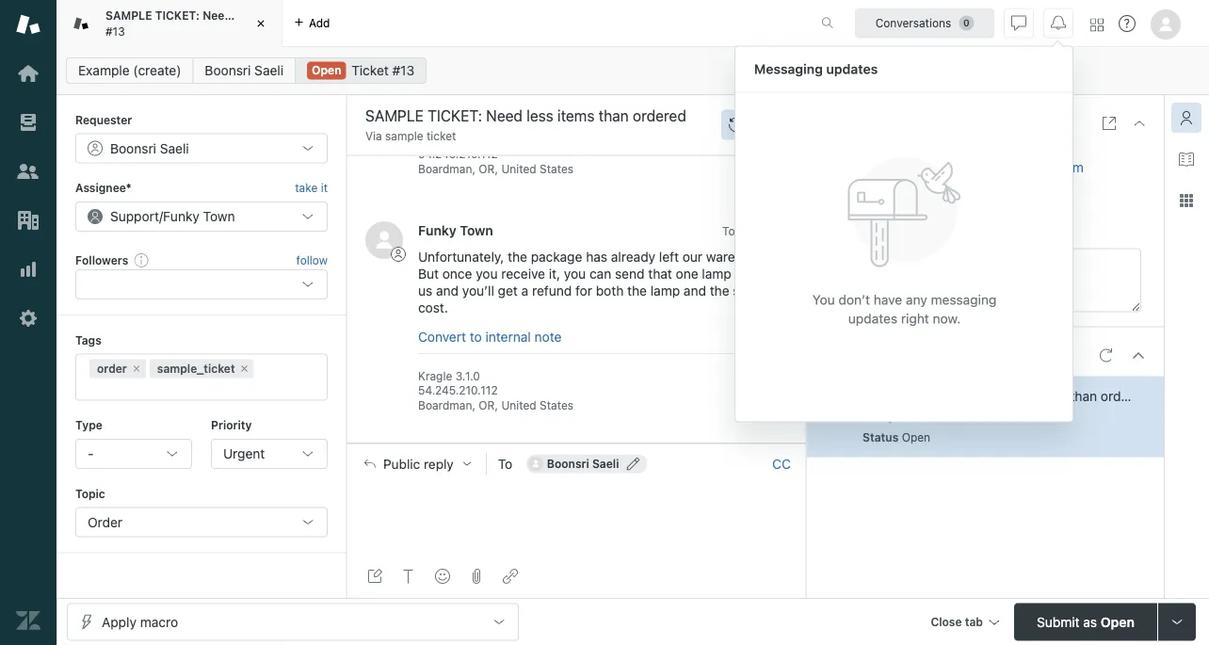 Task type: locate. For each thing, give the bounding box(es) containing it.
reply
[[424, 456, 454, 471]]

ticket: for sample ticket: need less items than ordered #13
[[155, 9, 200, 22]]

1 vertical spatial ordered
[[1101, 388, 1148, 404]]

need
[[203, 9, 232, 22], [970, 388, 1002, 404]]

0 horizontal spatial the
[[508, 249, 527, 265]]

close image
[[251, 14, 270, 33], [1132, 116, 1147, 131]]

sample inside 'sample ticket: need less items than ordered today 14:03 status open'
[[863, 388, 914, 404]]

open down 14:03
[[902, 431, 930, 444]]

open left "ticket"
[[312, 64, 341, 77]]

1 vertical spatial saeli
[[160, 140, 189, 156]]

the left shipping at the right top
[[710, 283, 729, 298]]

today inside conversationlabel log
[[722, 225, 754, 238]]

boardman, down the ticket
[[418, 163, 476, 176]]

less for sample ticket: need less items than ordered today 14:03 status open
[[1006, 388, 1030, 404]]

states)
[[1010, 219, 1054, 235]]

1 horizontal spatial less
[[1006, 388, 1030, 404]]

boonsri inside secondary element
[[205, 63, 251, 78]]

0 vertical spatial items
[[260, 9, 291, 22]]

1 vertical spatial need
[[970, 388, 1002, 404]]

sample
[[105, 9, 152, 22], [863, 388, 914, 404]]

1 horizontal spatial ordered
[[1101, 388, 1148, 404]]

2 or, from the top
[[479, 399, 498, 412]]

1 or, from the top
[[479, 163, 498, 176]]

1 horizontal spatial than
[[1070, 388, 1097, 404]]

unfortunately,
[[418, 249, 504, 265]]

boonsri saeli inside requester element
[[110, 140, 189, 156]]

0 horizontal spatial open
[[312, 64, 341, 77]]

0 horizontal spatial close image
[[251, 14, 270, 33]]

united down "subject" field
[[501, 163, 536, 176]]

saeli inside requester element
[[160, 140, 189, 156]]

0 vertical spatial today
[[722, 225, 754, 238]]

0 horizontal spatial to
[[470, 329, 482, 345]]

package
[[531, 249, 582, 265]]

shipping
[[733, 283, 785, 298]]

ticket: inside 'sample ticket: need less items than ordered today 14:03 status open'
[[918, 388, 966, 404]]

than
[[294, 9, 318, 22], [1070, 388, 1097, 404]]

funky right support
[[163, 208, 200, 224]]

Subject field
[[362, 105, 716, 127]]

0 horizontal spatial less
[[235, 9, 257, 22]]

0 vertical spatial than
[[294, 9, 318, 22]]

1 horizontal spatial to
[[768, 266, 780, 282]]

events image
[[729, 117, 744, 132]]

need for sample ticket: need less items than ordered #13
[[203, 9, 232, 22]]

ordered inside sample ticket: need less items than ordered #13
[[321, 9, 365, 22]]

states up hide composer image at the bottom of page
[[540, 399, 574, 412]]

1 horizontal spatial and
[[684, 283, 706, 298]]

54.245.210.112 down 3.1.0
[[418, 384, 498, 398]]

0 horizontal spatial ticket:
[[155, 9, 200, 22]]

saeli left 'edit user' icon
[[592, 457, 619, 470]]

0 horizontal spatial town
[[203, 208, 235, 224]]

tab containing sample ticket: need less items than ordered
[[56, 0, 365, 47]]

1 vertical spatial 54.245.210.112
[[418, 384, 498, 398]]

example (create)
[[78, 63, 181, 78]]

hide composer image
[[569, 435, 584, 450]]

requester element
[[75, 133, 328, 163]]

updates inside the you don't have any messaging updates right now.
[[848, 311, 898, 326]]

secondary element
[[56, 52, 1209, 89]]

boonsri saeli down hide composer image at the bottom of page
[[547, 457, 619, 470]]

2 vertical spatial boonsri saeli
[[547, 457, 619, 470]]

customer context image
[[1179, 110, 1194, 125]]

united inside 54.245.210.112 boardman, or, united states
[[501, 163, 536, 176]]

1 horizontal spatial town
[[460, 223, 493, 239]]

1 horizontal spatial need
[[970, 388, 1002, 404]]

and down once
[[436, 283, 459, 298]]

take it
[[295, 181, 328, 194]]

1 horizontal spatial funky
[[418, 223, 457, 239]]

2 horizontal spatial boonsri
[[547, 457, 589, 470]]

#13 inside sample ticket: need less items than ordered #13
[[105, 24, 125, 38]]

open
[[312, 64, 341, 77], [902, 431, 930, 444], [1101, 614, 1135, 629]]

than inside 'sample ticket: need less items than ordered today 14:03 status open'
[[1070, 388, 1097, 404]]

1 boardman, from the top
[[418, 163, 476, 176]]

funky up unfortunately,
[[418, 223, 457, 239]]

or, inside kragle 3.1.0 54.245.210.112 boardman, or, united states
[[479, 399, 498, 412]]

close image up boonsri saeli link
[[251, 14, 270, 33]]

1 states from the top
[[540, 163, 574, 176]]

than for sample ticket: need less items than ordered #13
[[294, 9, 318, 22]]

2 horizontal spatial the
[[710, 283, 729, 298]]

0 horizontal spatial items
[[260, 9, 291, 22]]

1 remove image from the left
[[131, 363, 142, 374]]

us
[[418, 283, 432, 298]]

0 horizontal spatial lamp
[[650, 283, 680, 298]]

or, up funky town on the top left of the page
[[479, 163, 498, 176]]

items inside 'sample ticket: need less items than ordered today 14:03 status open'
[[1033, 388, 1067, 404]]

notifications image
[[1051, 16, 1066, 31]]

updates down have
[[848, 311, 898, 326]]

ticket: up 14:03
[[918, 388, 966, 404]]

0 vertical spatial or,
[[479, 163, 498, 176]]

town up unfortunately,
[[460, 223, 493, 239]]

1 vertical spatial than
[[1070, 388, 1097, 404]]

tab
[[56, 0, 365, 47]]

draft mode image
[[367, 569, 382, 584]]

2 horizontal spatial saeli
[[592, 457, 619, 470]]

town inside assignee* element
[[203, 208, 235, 224]]

0 horizontal spatial today
[[722, 225, 754, 238]]

once
[[442, 266, 472, 282]]

or, down 3.1.0
[[479, 399, 498, 412]]

1 horizontal spatial ticket:
[[918, 388, 966, 404]]

close image inside tabs tab list
[[251, 14, 270, 33]]

close image right view more details image
[[1132, 116, 1147, 131]]

boonsri down requester
[[110, 140, 156, 156]]

0 horizontal spatial you
[[476, 266, 498, 282]]

1 horizontal spatial sample
[[863, 388, 914, 404]]

0 vertical spatial need
[[203, 9, 232, 22]]

Today 14:05 text field
[[722, 225, 787, 238]]

2 states from the top
[[540, 399, 574, 412]]

0 horizontal spatial ordered
[[321, 9, 365, 22]]

1 horizontal spatial remove image
[[239, 363, 250, 374]]

1 vertical spatial boonsri saeli
[[110, 140, 189, 156]]

1 horizontal spatial saeli
[[254, 63, 284, 78]]

sample
[[385, 129, 423, 143]]

1 54.245.210.112 from the top
[[418, 148, 498, 161]]

topic
[[75, 487, 105, 500]]

2 remove image from the left
[[239, 363, 250, 374]]

1 horizontal spatial lamp
[[702, 266, 731, 282]]

zendesk support image
[[16, 12, 40, 37]]

1 horizontal spatial you
[[564, 266, 586, 282]]

0 vertical spatial states
[[540, 163, 574, 176]]

0 horizontal spatial and
[[436, 283, 459, 298]]

edit user image
[[627, 457, 640, 470]]

0 horizontal spatial funky
[[163, 208, 200, 224]]

2 you from the left
[[564, 266, 586, 282]]

1 you from the left
[[476, 266, 498, 282]]

united
[[501, 163, 536, 176], [501, 399, 536, 412]]

remove image right the sample_ticket
[[239, 363, 250, 374]]

remove image right order
[[131, 363, 142, 374]]

0 vertical spatial boonsri
[[205, 63, 251, 78]]

customers image
[[16, 159, 40, 184]]

you
[[476, 266, 498, 282], [564, 266, 586, 282]]

to
[[768, 266, 780, 282], [470, 329, 482, 345]]

to
[[498, 456, 512, 471]]

macro
[[140, 614, 178, 629]]

0 vertical spatial close image
[[251, 14, 270, 33]]

2 vertical spatial saeli
[[592, 457, 619, 470]]

get help image
[[1119, 15, 1136, 32]]

to up shipping at the right top
[[768, 266, 780, 282]]

boonsri saeli down requester
[[110, 140, 189, 156]]

2 united from the top
[[501, 399, 536, 412]]

2 vertical spatial open
[[1101, 614, 1135, 629]]

saeli down sample ticket: need less items than ordered #13 at the top left
[[254, 63, 284, 78]]

1 horizontal spatial #13
[[392, 63, 414, 78]]

organizations image
[[16, 208, 40, 233]]

ordered
[[321, 9, 365, 22], [1101, 388, 1148, 404]]

1 vertical spatial items
[[1033, 388, 1067, 404]]

united up to
[[501, 399, 536, 412]]

ticket
[[351, 63, 389, 78]]

1 vertical spatial to
[[470, 329, 482, 345]]

tabs tab list
[[56, 0, 801, 47]]

1 horizontal spatial items
[[1033, 388, 1067, 404]]

knowledge image
[[1179, 152, 1194, 167]]

boonsri saeli for requester
[[110, 140, 189, 156]]

tags
[[75, 334, 101, 347]]

54.245.210.112
[[418, 148, 498, 161], [418, 384, 498, 398]]

1 vertical spatial boonsri
[[110, 140, 156, 156]]

1 horizontal spatial open
[[902, 431, 930, 444]]

boonsri for requester
[[110, 140, 156, 156]]

Add user notes text field
[[914, 248, 1141, 312]]

boardman, down "kragle"
[[418, 399, 476, 412]]

menu
[[734, 46, 1073, 425]]

0 horizontal spatial boonsri saeli
[[110, 140, 189, 156]]

lamp down that
[[650, 283, 680, 298]]

follow button
[[296, 251, 328, 268]]

example
[[78, 63, 130, 78]]

boonsri for to
[[547, 457, 589, 470]]

2 boardman, from the top
[[418, 399, 476, 412]]

0 vertical spatial boonsri saeli
[[205, 63, 284, 78]]

boonsri saeli inside secondary element
[[205, 63, 284, 78]]

saeli for requester
[[160, 140, 189, 156]]

0 horizontal spatial sample
[[105, 9, 152, 22]]

remove image
[[131, 363, 142, 374], [239, 363, 250, 374]]

boonsri inside requester element
[[110, 140, 156, 156]]

need inside sample ticket: need less items than ordered #13
[[203, 9, 232, 22]]

0 vertical spatial to
[[768, 266, 780, 282]]

boonsri saeli
[[205, 63, 284, 78], [110, 140, 189, 156], [547, 457, 619, 470]]

send
[[615, 266, 645, 282]]

Public reply composer text field
[[356, 483, 798, 523]]

sample up "example (create)"
[[105, 9, 152, 22]]

lamp
[[702, 266, 731, 282], [650, 283, 680, 298]]

ticket: up the (create) at the left top of the page
[[155, 9, 200, 22]]

#13 up example
[[105, 24, 125, 38]]

ordered for sample ticket: need less items than ordered today 14:03 status open
[[1101, 388, 1148, 404]]

0 horizontal spatial than
[[294, 9, 318, 22]]

updates right messaging
[[826, 61, 878, 77]]

today inside 'sample ticket: need less items than ordered today 14:03 status open'
[[863, 410, 894, 423]]

open right as
[[1101, 614, 1135, 629]]

1 vertical spatial states
[[540, 399, 574, 412]]

boonsri saeli down sample ticket: need less items than ordered #13 at the top left
[[205, 63, 284, 78]]

14:03
[[898, 410, 928, 423]]

to left internal
[[470, 329, 482, 345]]

0 vertical spatial sample
[[105, 9, 152, 22]]

0 vertical spatial saeli
[[254, 63, 284, 78]]

saeli up support / funky town
[[160, 140, 189, 156]]

boonsri down sample ticket: need less items than ordered #13 at the top left
[[205, 63, 251, 78]]

0 vertical spatial united
[[501, 163, 536, 176]]

1 horizontal spatial boonsri
[[205, 63, 251, 78]]

already
[[611, 249, 655, 265]]

2 horizontal spatial open
[[1101, 614, 1135, 629]]

view more details image
[[1102, 116, 1117, 131]]

0 horizontal spatial remove image
[[131, 363, 142, 374]]

ticket: inside sample ticket: need less items than ordered #13
[[155, 9, 200, 22]]

0 vertical spatial ticket:
[[155, 9, 200, 22]]

topic element
[[75, 507, 328, 537]]

1 vertical spatial open
[[902, 431, 930, 444]]

the up receive
[[508, 249, 527, 265]]

1 vertical spatial close image
[[1132, 116, 1147, 131]]

requester
[[75, 113, 132, 126]]

funky
[[163, 208, 200, 224], [418, 223, 457, 239]]

it,
[[549, 266, 560, 282]]

sample inside sample ticket: need less items than ordered #13
[[105, 9, 152, 22]]

2 horizontal spatial boonsri saeli
[[547, 457, 619, 470]]

receive
[[501, 266, 545, 282]]

less inside sample ticket: need less items than ordered #13
[[235, 9, 257, 22]]

boonsri.saeli@example.com image
[[528, 456, 543, 471]]

items inside sample ticket: need less items than ordered #13
[[260, 9, 291, 22]]

1 horizontal spatial boonsri saeli
[[205, 63, 284, 78]]

town
[[203, 208, 235, 224], [460, 223, 493, 239]]

add button
[[282, 0, 341, 46]]

town right /
[[203, 208, 235, 224]]

1 vertical spatial lamp
[[650, 283, 680, 298]]

2 and from the left
[[684, 283, 706, 298]]

boardman, inside kragle 3.1.0 54.245.210.112 boardman, or, united states
[[418, 399, 476, 412]]

one
[[676, 266, 698, 282]]

but
[[418, 266, 439, 282]]

order
[[88, 514, 123, 530]]

funky inside conversationlabel log
[[418, 223, 457, 239]]

1 vertical spatial less
[[1006, 388, 1030, 404]]

local
[[826, 189, 858, 205]]

0 vertical spatial boardman,
[[418, 163, 476, 176]]

admin image
[[16, 306, 40, 331]]

today up status
[[863, 410, 894, 423]]

you'll
[[462, 283, 494, 298]]

54.245.210.112 down the ticket
[[418, 148, 498, 161]]

1 vertical spatial updates
[[848, 311, 898, 326]]

saeli
[[254, 63, 284, 78], [160, 140, 189, 156], [592, 457, 619, 470]]

add attachment image
[[469, 569, 484, 584]]

states down "subject" field
[[540, 163, 574, 176]]

zendesk image
[[16, 608, 40, 633]]

main element
[[0, 0, 56, 645]]

you up for
[[564, 266, 586, 282]]

apply
[[102, 614, 136, 629]]

ordered inside 'sample ticket: need less items than ordered today 14:03 status open'
[[1101, 388, 1148, 404]]

sample up the today 14:03 text field
[[863, 388, 914, 404]]

0 horizontal spatial need
[[203, 9, 232, 22]]

1 vertical spatial today
[[863, 410, 894, 423]]

0 horizontal spatial saeli
[[160, 140, 189, 156]]

insert emojis image
[[435, 569, 450, 584]]

1 vertical spatial ticket:
[[918, 388, 966, 404]]

time
[[862, 189, 888, 205]]

conversations button
[[855, 8, 994, 38]]

less inside 'sample ticket: need less items than ordered today 14:03 status open'
[[1006, 388, 1030, 404]]

0 vertical spatial less
[[235, 9, 257, 22]]

1 horizontal spatial the
[[627, 283, 647, 298]]

#13 right "ticket"
[[392, 63, 414, 78]]

submit
[[1037, 614, 1080, 629]]

ticket #13
[[351, 63, 414, 78]]

reporting image
[[16, 257, 40, 282]]

ordered for sample ticket: need less items than ordered #13
[[321, 9, 365, 22]]

boonsri down hide composer image at the bottom of page
[[547, 457, 589, 470]]

1 united from the top
[[501, 163, 536, 176]]

today up warehouse.
[[722, 225, 754, 238]]

1 vertical spatial boardman,
[[418, 399, 476, 412]]

Today 14:03 text field
[[863, 410, 928, 423]]

0 vertical spatial 54.245.210.112
[[418, 148, 498, 161]]

1 horizontal spatial today
[[863, 410, 894, 423]]

0 vertical spatial lamp
[[702, 266, 731, 282]]

need inside 'sample ticket: need less items than ordered today 14:03 status open'
[[970, 388, 1002, 404]]

0 vertical spatial open
[[312, 64, 341, 77]]

0 vertical spatial #13
[[105, 24, 125, 38]]

2 vertical spatial boonsri
[[547, 457, 589, 470]]

lamp down our
[[702, 266, 731, 282]]

boardman,
[[418, 163, 476, 176], [418, 399, 476, 412]]

and down one
[[684, 283, 706, 298]]

boonsri saeli for to
[[547, 457, 619, 470]]

0 horizontal spatial boonsri
[[110, 140, 156, 156]]

1 vertical spatial sample
[[863, 388, 914, 404]]

0 horizontal spatial #13
[[105, 24, 125, 38]]

town inside conversationlabel log
[[460, 223, 493, 239]]

items
[[260, 9, 291, 22], [1033, 388, 1067, 404]]

1 vertical spatial or,
[[479, 399, 498, 412]]

english
[[914, 219, 958, 235]]

a
[[521, 283, 528, 298]]

additional actions image
[[692, 224, 707, 239]]

2 54.245.210.112 from the top
[[418, 384, 498, 398]]

0 vertical spatial ordered
[[321, 9, 365, 22]]

than inside sample ticket: need less items than ordered #13
[[294, 9, 318, 22]]

the down send
[[627, 283, 647, 298]]

1 vertical spatial united
[[501, 399, 536, 412]]

1 vertical spatial #13
[[392, 63, 414, 78]]

you up you'll
[[476, 266, 498, 282]]



Task type: describe. For each thing, give the bounding box(es) containing it.
note
[[535, 329, 562, 345]]

order
[[97, 362, 127, 375]]

via sample ticket
[[365, 129, 456, 143]]

need for sample ticket: need less items than ordered today 14:03 status open
[[970, 388, 1002, 404]]

today 14:05
[[722, 225, 787, 238]]

menu containing messaging updates
[[734, 46, 1073, 425]]

can
[[589, 266, 611, 282]]

format text image
[[401, 569, 416, 584]]

displays possible ticket submission types image
[[1170, 614, 1185, 629]]

wed, 16:21 mdt
[[914, 189, 1013, 205]]

close tab button
[[922, 603, 1007, 644]]

cost.
[[418, 300, 448, 315]]

tab
[[965, 615, 983, 629]]

priority
[[211, 419, 252, 432]]

boonsri.saeli@example.com
[[914, 159, 1084, 175]]

sample for sample ticket: need less items than ordered #13
[[105, 9, 152, 22]]

(create)
[[133, 63, 181, 78]]

via
[[365, 129, 382, 143]]

views image
[[16, 110, 40, 135]]

any
[[906, 292, 927, 307]]

status
[[863, 431, 899, 444]]

ticket
[[427, 129, 456, 143]]

right
[[901, 311, 929, 326]]

close tab
[[931, 615, 983, 629]]

united inside kragle 3.1.0 54.245.210.112 boardman, or, united states
[[501, 399, 536, 412]]

cc button
[[772, 455, 791, 472]]

convert
[[418, 329, 466, 345]]

saeli inside secondary element
[[254, 63, 284, 78]]

take
[[295, 181, 318, 194]]

refund
[[532, 283, 572, 298]]

urgent button
[[211, 439, 328, 469]]

remove image for order
[[131, 363, 142, 374]]

as
[[1083, 614, 1097, 629]]

avatar image
[[365, 222, 403, 259]]

1 and from the left
[[436, 283, 459, 298]]

1 horizontal spatial close image
[[1132, 116, 1147, 131]]

54.245.210.112 inside 54.245.210.112 boardman, or, united states
[[418, 148, 498, 161]]

open inside 'sample ticket: need less items than ordered today 14:03 status open'
[[902, 431, 930, 444]]

less for sample ticket: need less items than ordered #13
[[235, 9, 257, 22]]

kragle 3.1.0 54.245.210.112 boardman, or, united states
[[418, 370, 574, 412]]

zendesk products image
[[1090, 18, 1104, 32]]

you don't have any messaging updates right now.
[[812, 292, 997, 326]]

button displays agent's chat status as invisible. image
[[1011, 16, 1026, 31]]

open inside secondary element
[[312, 64, 341, 77]]

14:05
[[757, 225, 787, 238]]

saeli for to
[[592, 457, 619, 470]]

remove image for sample_ticket
[[239, 363, 250, 374]]

0 vertical spatial updates
[[826, 61, 878, 77]]

items for sample ticket: need less items than ordered today 14:03 status open
[[1033, 388, 1067, 404]]

sample_ticket
[[157, 362, 235, 375]]

internal
[[485, 329, 531, 345]]

close
[[931, 615, 962, 629]]

funky inside assignee* element
[[163, 208, 200, 224]]

states inside kragle 3.1.0 54.245.210.112 boardman, or, united states
[[540, 399, 574, 412]]

54.245.210.112 inside kragle 3.1.0 54.245.210.112 boardman, or, united states
[[418, 384, 498, 398]]

(united
[[962, 219, 1007, 235]]

cc
[[772, 456, 791, 471]]

3.1.0
[[455, 370, 480, 383]]

get
[[498, 283, 518, 298]]

has
[[586, 249, 607, 265]]

left
[[659, 249, 679, 265]]

support / funky town
[[110, 208, 235, 224]]

english (united states)
[[914, 219, 1054, 235]]

add link (cmd k) image
[[503, 569, 518, 584]]

urgent
[[223, 446, 265, 461]]

than for sample ticket: need less items than ordered today 14:03 status open
[[1070, 388, 1097, 404]]

warehouse.
[[706, 249, 776, 265]]

public
[[383, 456, 420, 471]]

followers
[[75, 253, 128, 266]]

for
[[575, 283, 592, 298]]

messaging
[[754, 61, 823, 77]]

submit as open
[[1037, 614, 1135, 629]]

items for sample ticket: need less items than ordered #13
[[260, 9, 291, 22]]

public reply
[[383, 456, 454, 471]]

funky town
[[418, 223, 493, 239]]

boardman, inside 54.245.210.112 boardman, or, united states
[[418, 163, 476, 176]]

mdt
[[984, 189, 1013, 205]]

language
[[826, 219, 886, 235]]

local time
[[826, 189, 888, 205]]

to inside button
[[470, 329, 482, 345]]

follow
[[296, 253, 328, 266]]

apps image
[[1179, 193, 1194, 208]]

followers element
[[75, 269, 328, 300]]

messaging updates
[[754, 61, 878, 77]]

kragle
[[418, 370, 452, 383]]

info on adding followers image
[[134, 252, 149, 267]]

ticket: for sample ticket: need less items than ordered today 14:03 status open
[[918, 388, 966, 404]]

-
[[88, 446, 94, 461]]

54.245.210.112 boardman, or, united states
[[418, 148, 574, 176]]

assignee* element
[[75, 201, 328, 231]]

back
[[735, 266, 764, 282]]

it
[[321, 181, 328, 194]]

add
[[309, 16, 330, 30]]

unfortunately, the package has already left our warehouse. but once you receive it, you can send that one lamp back to us and you'll get a refund for both the lamp and the shipping cost.
[[418, 249, 788, 315]]

you
[[812, 292, 835, 307]]

to inside "unfortunately, the package has already left our warehouse. but once you receive it, you can send that one lamp back to us and you'll get a refund for both the lamp and the shipping cost."
[[768, 266, 780, 282]]

now.
[[933, 311, 961, 326]]

type
[[75, 419, 103, 432]]

get started image
[[16, 61, 40, 86]]

states inside 54.245.210.112 boardman, or, united states
[[540, 163, 574, 176]]

apply macro
[[102, 614, 178, 629]]

that
[[648, 266, 672, 282]]

#13 inside secondary element
[[392, 63, 414, 78]]

have
[[874, 292, 902, 307]]

conversations
[[875, 16, 951, 30]]

sample for sample ticket: need less items than ordered today 14:03 status open
[[863, 388, 914, 404]]

support
[[110, 208, 159, 224]]

assignee*
[[75, 181, 131, 194]]

convert to internal note button
[[418, 329, 562, 346]]

convert to internal note
[[418, 329, 562, 345]]

boonsri.saeli@example.com button
[[807, 152, 1164, 182]]

sample ticket: need less items than ordered today 14:03 status open
[[863, 388, 1148, 444]]

16:21
[[949, 189, 981, 205]]

don't
[[839, 292, 870, 307]]

or, inside 54.245.210.112 boardman, or, united states
[[479, 163, 498, 176]]

/
[[159, 208, 163, 224]]

messaging
[[931, 292, 997, 307]]

conversationlabel log
[[347, 21, 806, 443]]



Task type: vqa. For each thing, say whether or not it's contained in the screenshot.
order remove image
yes



